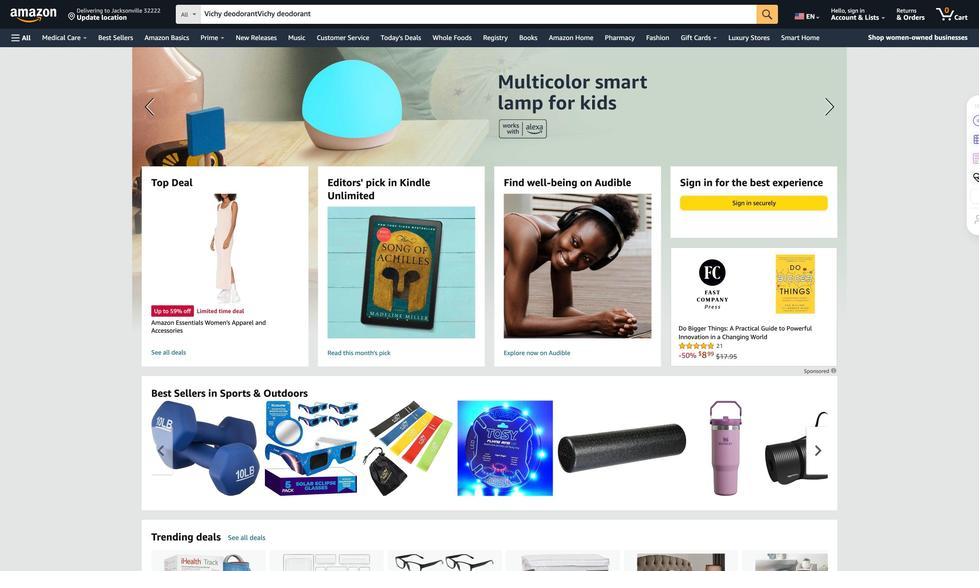 Task type: describe. For each thing, give the bounding box(es) containing it.
amazon image
[[10, 9, 57, 23]]

amazon basics 1/2-inch extra thick exercise yoga mat image
[[766, 412, 894, 485]]

saferest mattress protector college dorm room, new home, first apartment essentials - cotton, waterproof mattress cover... image
[[516, 554, 611, 571]]

none submit inside the navigation navigation
[[757, 5, 779, 24]]

ihealth track smart upper arm blood pressure monitor with wide range cuff that fits standard to large adult arms,... image
[[163, 554, 254, 571]]

Search Amazon text field
[[201, 5, 757, 23]]

multicolor smart lamp for kids. works with alexa. image
[[132, 47, 848, 333]]

fit simplify resistance loop exercise bands with instruction guide and carry bag, set of 5 image
[[363, 401, 453, 496]]

amazon basics easy grip workout dumbbell, neoprene coated, various sets and weights available image
[[151, 401, 260, 496]]

none search field inside the navigation navigation
[[176, 5, 779, 25]]

stanley iceflow stainless steel tumbler with straw, vacuum insulated water bottle for home, office or car, reusable cup... image
[[710, 401, 742, 496]]

navigation navigation
[[0, 0, 980, 47]]

vtopmart clear plastic drawer organizers set image
[[283, 554, 371, 571]]

amazon basics high-density round foam roller for exercise, massage, muscle recovery image
[[558, 424, 687, 473]]

a woman with headphones listens to audible. image
[[488, 194, 668, 339]]



Task type: vqa. For each thing, say whether or not it's contained in the screenshot.
1st list from the top of the page
yes



Task type: locate. For each thing, give the bounding box(es) containing it.
aojezor toilet paper holder stand, small bathroom storage cabint image
[[756, 554, 844, 571]]

1 list from the top
[[151, 401, 980, 496]]

1 vertical spatial list
[[151, 550, 980, 571]]

0 vertical spatial list
[[151, 401, 980, 496]]

None search field
[[176, 5, 779, 25]]

2 list from the top
[[151, 550, 980, 571]]

carousel previous slide image
[[158, 446, 164, 456]]

editors' pick for march in kindle unlimited: the song of achilles by madeline miller image
[[320, 207, 484, 339]]

amazon essentials women's apparel and accessories image
[[210, 194, 241, 303]]

None submit
[[757, 5, 779, 24]]

mellanni bed sheet set image
[[638, 554, 726, 571]]

list
[[151, 401, 980, 496], [151, 550, 980, 571]]

solar eclipse glasses approved 2024, (5 pack) ce and iso certified solar eclipse observation glasses, safe shades for... image
[[265, 401, 359, 496]]

main content
[[0, 47, 980, 571]]

gaoye 5-pack reading glasses blue light blocking, spring hinge readers for women men anti glare filter lightweight... image
[[395, 554, 495, 571]]

tosy flying ring - 12 leds, super bright, soft, auto light up, safe, waterproof, lightweight frisbee, cool birthday,... image
[[458, 401, 553, 496]]



